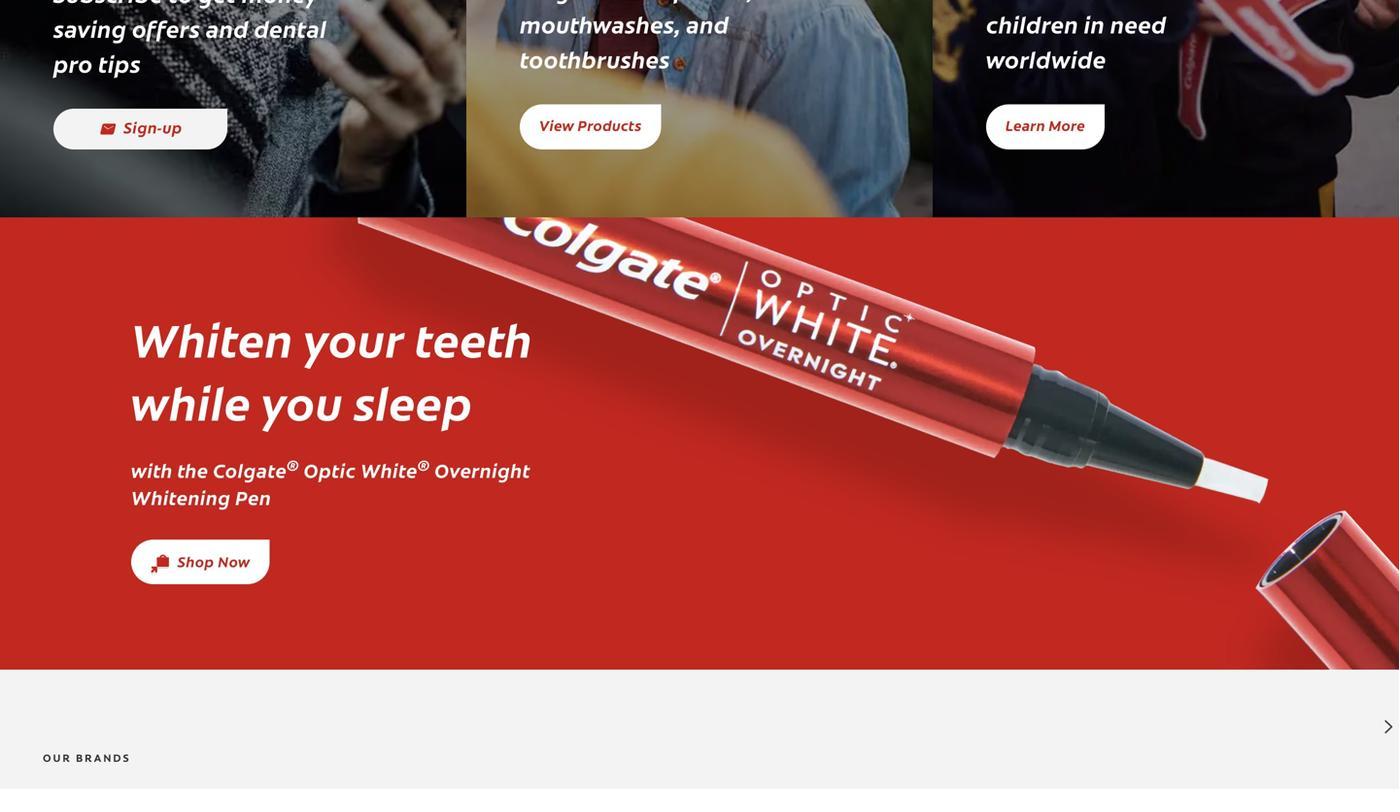 Task type: vqa. For each thing, say whether or not it's contained in the screenshot.
"About Our Ads" link
no



Task type: describe. For each thing, give the bounding box(es) containing it.
whiten your teeth while you sleep
[[131, 306, 533, 434]]

white
[[361, 457, 418, 484]]

shop now link
[[131, 540, 270, 585]]

subscribe
[[53, 0, 163, 9]]

our brands
[[43, 755, 131, 766]]

view products
[[539, 115, 642, 135]]

pen
[[235, 484, 271, 511]]

to
[[169, 0, 193, 9]]

tips
[[98, 47, 141, 79]]

next arrow image
[[1365, 719, 1399, 735]]

whitening
[[131, 484, 231, 511]]

your
[[304, 306, 404, 371]]

view
[[539, 115, 574, 135]]

sign-up link
[[53, 109, 227, 150]]

with
[[131, 457, 173, 484]]

colgate
[[213, 457, 287, 484]]

sign-up
[[124, 116, 182, 138]]

offers
[[132, 12, 200, 44]]

sign-
[[124, 116, 162, 138]]

view products link
[[520, 104, 661, 150]]



Task type: locate. For each thing, give the bounding box(es) containing it.
and
[[206, 12, 249, 44]]

1 ® from the left
[[287, 455, 299, 475]]

up
[[162, 116, 182, 138]]

shop now
[[174, 551, 250, 572]]

1 horizontal spatial ®
[[418, 455, 430, 475]]

colgate optic white overnight whitening pen image
[[199, 96, 1399, 790]]

money-
[[242, 0, 325, 9]]

® left overnight
[[418, 455, 430, 475]]

sleep
[[354, 369, 473, 434]]

overnight whitening pen
[[131, 457, 531, 511]]

overnight
[[435, 457, 531, 484]]

shop
[[178, 551, 214, 572]]

subscribe to get money- saving offers and dental pro tips
[[53, 0, 327, 79]]

with the colgate ® optic white ®
[[131, 455, 430, 484]]

more
[[1049, 115, 1085, 135]]

®
[[287, 455, 299, 475], [418, 455, 430, 475]]

dental
[[254, 12, 327, 44]]

® left optic
[[287, 455, 299, 475]]

the
[[177, 457, 208, 484]]

teeth
[[415, 306, 533, 371]]

now
[[218, 551, 250, 572]]

learn more link
[[986, 104, 1105, 150]]

our
[[43, 755, 72, 766]]

get
[[198, 0, 236, 9]]

you
[[262, 369, 343, 434]]

learn
[[1006, 115, 1045, 135]]

brands
[[76, 755, 131, 766]]

pro
[[53, 47, 93, 79]]

optic
[[304, 457, 356, 484]]

learn more
[[1006, 115, 1085, 135]]

whiten
[[131, 306, 293, 371]]

while
[[131, 369, 251, 434]]

products
[[578, 115, 642, 135]]

saving
[[53, 12, 127, 44]]

0 horizontal spatial ®
[[287, 455, 299, 475]]

2 ® from the left
[[418, 455, 430, 475]]



